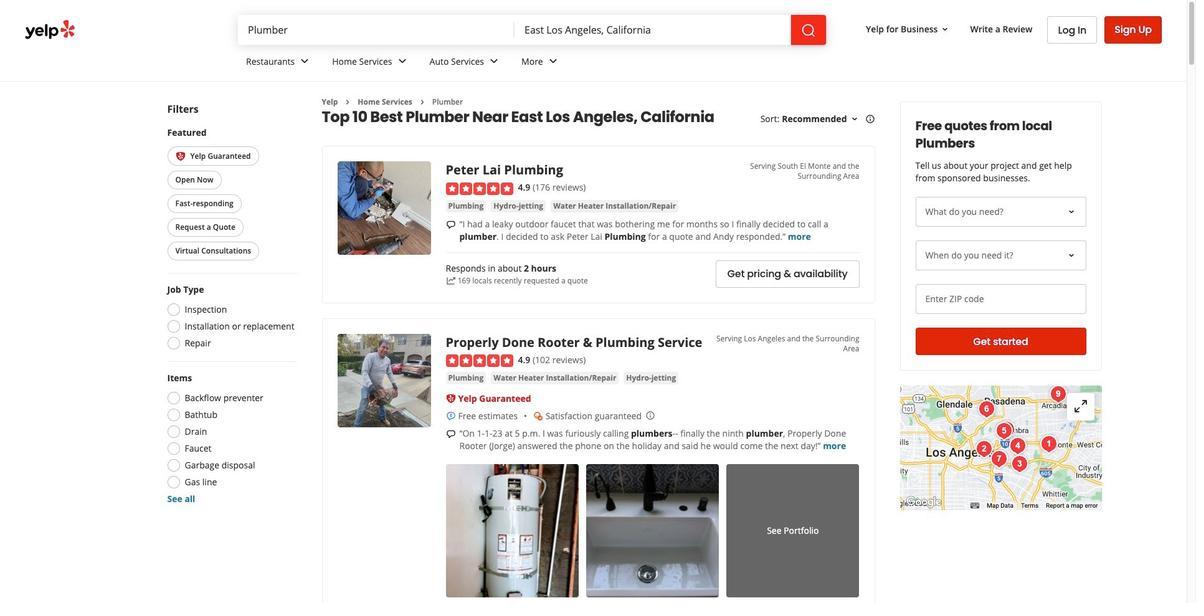 Task type: vqa. For each thing, say whether or not it's contained in the screenshot.
the top Join
no



Task type: describe. For each thing, give the bounding box(es) containing it.
What do you need? field
[[916, 197, 1086, 227]]

2 16 chevron right v2 image from the left
[[417, 97, 427, 107]]

24 chevron down v2 image
[[297, 54, 312, 69]]

search image
[[801, 23, 816, 38]]

1 option group from the top
[[164, 284, 297, 354]]

1 24 chevron down v2 image from the left
[[395, 54, 410, 69]]

16 speech v2 image
[[446, 220, 456, 230]]

16 speech v2 image
[[446, 429, 456, 439]]

16 satisfactions guaranteed v2 image
[[533, 411, 543, 421]]

none field "address, neighborhood, city, state or zip"
[[515, 15, 791, 45]]

1 4.9 star rating image from the top
[[446, 182, 513, 195]]

1 16 chevron right v2 image from the left
[[343, 97, 353, 107]]

business categories element
[[236, 45, 1162, 81]]

address, neighborhood, city, state or zip text field
[[515, 15, 791, 45]]

things to do, nail salons, plumbers text field
[[238, 15, 515, 45]]

0 horizontal spatial 16 chevron down v2 image
[[850, 114, 859, 124]]



Task type: locate. For each thing, give the bounding box(es) containing it.
16 chevron right v2 image
[[343, 97, 353, 107], [417, 97, 427, 107]]

1 vertical spatial option group
[[164, 372, 297, 506]]

16 yelp guaranteed v2 image
[[175, 152, 185, 162]]

1 vertical spatial 16 chevron down v2 image
[[850, 114, 859, 124]]

0 vertical spatial option group
[[164, 284, 297, 354]]

2 24 chevron down v2 image from the left
[[487, 54, 502, 69]]

0 vertical spatial 4.9 star rating image
[[446, 182, 513, 195]]

2 4.9 star rating image from the top
[[446, 355, 513, 367]]

1 horizontal spatial 24 chevron down v2 image
[[487, 54, 502, 69]]

1 horizontal spatial 16 chevron down v2 image
[[940, 24, 950, 34]]

2 none field from the left
[[515, 15, 791, 45]]

2 horizontal spatial 24 chevron down v2 image
[[546, 54, 561, 69]]

24 chevron down v2 image
[[395, 54, 410, 69], [487, 54, 502, 69], [546, 54, 561, 69]]

0 horizontal spatial 16 chevron right v2 image
[[343, 97, 353, 107]]

1 horizontal spatial 16 chevron right v2 image
[[417, 97, 427, 107]]

option group
[[164, 284, 297, 354], [164, 372, 297, 506]]

group
[[165, 126, 297, 263]]

iconyelpguaranteedbadgesmall image
[[446, 394, 456, 404], [446, 394, 456, 404]]

None search field
[[238, 15, 826, 45]]

1 vertical spatial 4.9 star rating image
[[446, 355, 513, 367]]

0 horizontal spatial 24 chevron down v2 image
[[395, 54, 410, 69]]

16 info v2 image
[[865, 114, 875, 124]]

1 none field from the left
[[238, 15, 515, 45]]

  text field
[[916, 284, 1086, 314]]

None field
[[238, 15, 515, 45], [515, 15, 791, 45]]

16 trending v2 image
[[446, 276, 456, 286]]

4.9 star rating image
[[446, 182, 513, 195], [446, 355, 513, 367]]

When do you need it? field
[[916, 240, 1086, 270]]

none field things to do, nail salons, plumbers
[[238, 15, 515, 45]]

0 vertical spatial 16 chevron down v2 image
[[940, 24, 950, 34]]

16 chevron down v2 image
[[940, 24, 950, 34], [850, 114, 859, 124]]

16 free estimates v2 image
[[446, 411, 456, 421]]

info icon image
[[645, 411, 655, 421], [645, 411, 655, 421]]

3 24 chevron down v2 image from the left
[[546, 54, 561, 69]]

2 option group from the top
[[164, 372, 297, 506]]



